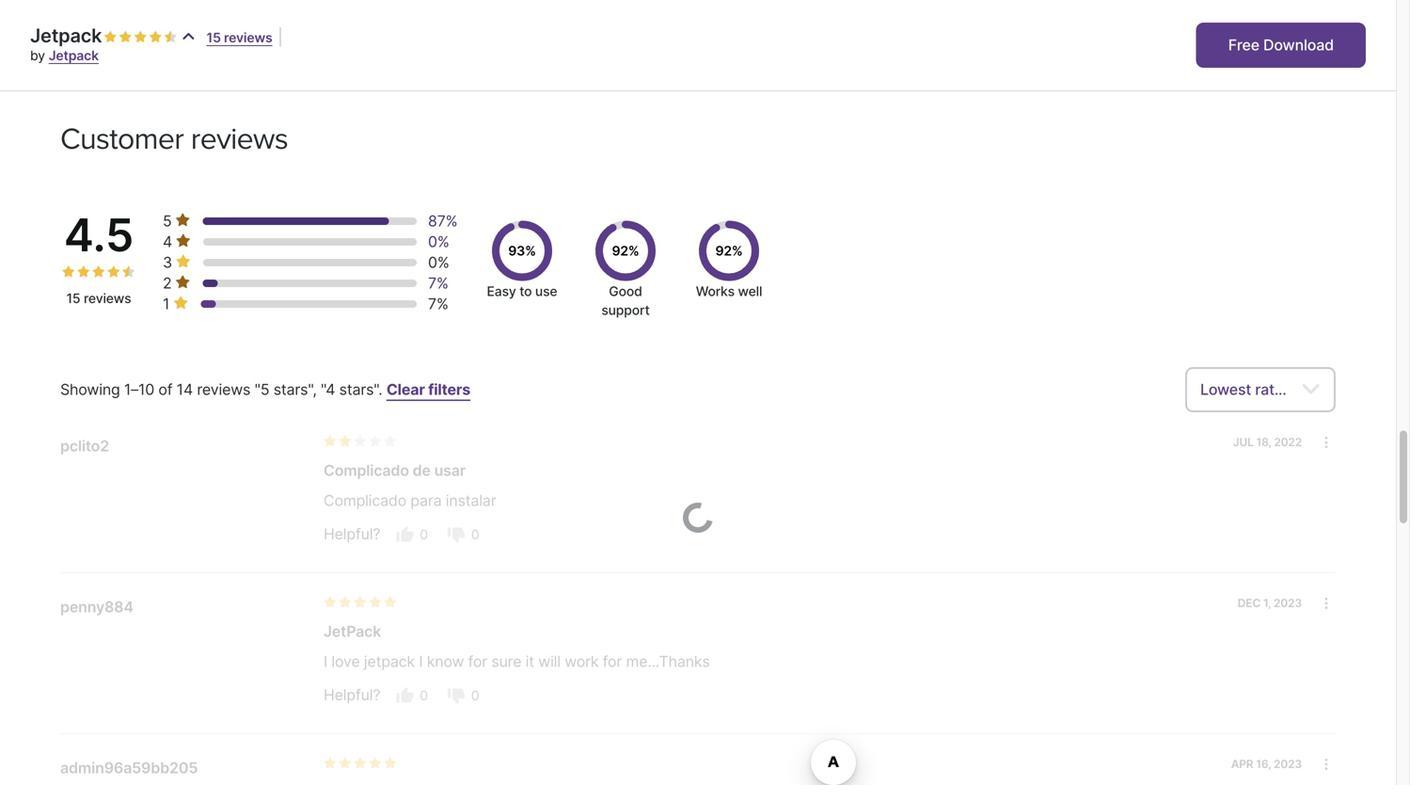 Task type: locate. For each thing, give the bounding box(es) containing it.
1 horizontal spatial for
[[603, 652, 622, 671]]

rate product 2 stars image up the jetpack
[[339, 596, 352, 609]]

2 vertical spatial rate product 5 stars image
[[384, 757, 397, 770]]

7% for 1
[[428, 294, 449, 313]]

2023
[[1274, 596, 1303, 610], [1274, 757, 1303, 771]]

helpful?
[[324, 525, 381, 543], [324, 686, 381, 704]]

download
[[101, 44, 153, 58]]

1 vertical spatial 15
[[66, 290, 80, 306]]

rate product 1 star image
[[324, 757, 337, 770]]

1 horizontal spatial 15 reviews
[[207, 30, 273, 46]]

vote down image down instalar
[[447, 525, 466, 544]]

free download
[[75, 44, 153, 58]]

for left sure
[[468, 652, 488, 671]]

rate product 1 star image
[[104, 31, 117, 44], [62, 265, 75, 278], [324, 435, 337, 448], [324, 596, 337, 609]]

helpful? for i
[[324, 686, 381, 704]]

rate product 2 stars image down stars".
[[339, 435, 352, 448]]

1 vertical spatial open options menu image
[[1320, 596, 1335, 611]]

1 7% from the top
[[428, 274, 449, 292]]

2 complicado from the top
[[324, 491, 407, 509]]

jetpack link
[[49, 48, 99, 64]]

vote down image down know at the left bottom
[[447, 686, 466, 705]]

Lowest rated field
[[1186, 367, 1337, 412]]

0 horizontal spatial rate product 3 stars image
[[92, 265, 105, 278]]

me...thanks
[[626, 652, 710, 671]]

2 horizontal spatial rate product 3 stars image
[[354, 757, 367, 770]]

2 2023 from the top
[[1274, 757, 1303, 771]]

2 0% from the top
[[428, 253, 450, 271]]

rate product 3 stars image up complicado de usar
[[354, 435, 367, 448]]

de
[[413, 461, 431, 479]]

7% left easy
[[428, 294, 449, 313]]

rate product 3 stars image down 4.5
[[92, 265, 105, 278]]

2 vote down image from the top
[[447, 686, 466, 705]]

complicado down complicado de usar
[[324, 491, 407, 509]]

0 horizontal spatial for
[[468, 652, 488, 671]]

0 vertical spatial 0%
[[428, 232, 450, 251]]

apr
[[1232, 757, 1254, 771]]

complicado
[[324, 461, 409, 479], [324, 491, 407, 509]]

1 horizontal spatial rate product 5 stars image
[[384, 435, 397, 448]]

rate product 2 stars image down 4.5
[[77, 265, 90, 278]]

vote down image
[[447, 525, 466, 544], [447, 686, 466, 705]]

0 horizontal spatial rate product 5 stars image
[[164, 31, 177, 44]]

rate product 4 stars image up the jetpack
[[369, 596, 382, 609]]

rate product 5 stars image
[[122, 265, 136, 278], [384, 596, 397, 609], [384, 757, 397, 770]]

rate product 3 stars image for jetpack
[[354, 596, 367, 609]]

helpful? left vote up image
[[324, 525, 381, 543]]

rate product 4 stars image right rate product 2 stars icon
[[369, 757, 382, 770]]

0 horizontal spatial 15 reviews
[[66, 290, 131, 306]]

1 vertical spatial helpful?
[[324, 686, 381, 704]]

work
[[565, 652, 599, 671]]

1 horizontal spatial i
[[419, 652, 423, 671]]

0 horizontal spatial free
[[75, 44, 99, 58]]

2 helpful? from the top
[[324, 686, 381, 704]]

1 2023 from the top
[[1274, 596, 1303, 610]]

1 vertical spatial rate product 3 stars image
[[354, 596, 367, 609]]

2 rate product 3 stars image from the top
[[354, 596, 367, 609]]

rate product 1 star image down 4.5
[[62, 265, 75, 278]]

rate product 5 stars image left 15 reviews link
[[164, 31, 177, 44]]

open options menu image right 2022
[[1320, 435, 1335, 450]]

helpful? for complicado
[[324, 525, 381, 543]]

0 horizontal spatial 15
[[66, 290, 80, 306]]

3 stars, 0% of reviews element
[[163, 252, 195, 273]]

1 vertical spatial 15 reviews
[[66, 290, 131, 306]]

easy to use
[[487, 283, 558, 299]]

rate product 2 stars image
[[119, 31, 132, 44], [77, 265, 90, 278], [339, 435, 352, 448], [339, 596, 352, 609]]

2 vertical spatial rate product 3 stars image
[[354, 757, 367, 770]]

1 horizontal spatial rate product 3 stars image
[[134, 31, 147, 44]]

rate product 4 stars image for pclito2
[[369, 435, 382, 448]]

admin96a59bb205
[[60, 759, 198, 777]]

1 vertical spatial 0%
[[428, 253, 450, 271]]

for right work
[[603, 652, 622, 671]]

rate product 3 stars image for admin96a59bb205
[[354, 757, 367, 770]]

5 stars, 87% of reviews element
[[163, 211, 194, 231]]

0 vertical spatial rate product 3 stars image
[[134, 31, 147, 44]]

i left know at the left bottom
[[419, 652, 423, 671]]

0 vertical spatial open options menu image
[[1320, 435, 1335, 450]]

rate product 2 stars image up download
[[119, 31, 132, 44]]

rate product 1 star image down "4
[[324, 435, 337, 448]]

0 vertical spatial 15 reviews
[[207, 30, 273, 46]]

2022
[[1275, 435, 1303, 449]]

0 right vote up image
[[420, 527, 428, 543]]

rate product 3 stars image up the jetpack
[[354, 596, 367, 609]]

good support
[[602, 283, 650, 318]]

1 helpful? from the top
[[324, 525, 381, 543]]

rate product 4 stars image down 4.5
[[107, 265, 120, 278]]

15 right download
[[207, 30, 221, 46]]

2023 for penny884
[[1274, 596, 1303, 610]]

rate product 5 stars image for admin96a59bb205
[[384, 757, 397, 770]]

for
[[468, 652, 488, 671], [603, 652, 622, 671]]

0 vertical spatial rate product 5 stars image
[[122, 265, 136, 278]]

jetpack
[[30, 24, 102, 47], [49, 48, 99, 64]]

rate product 5 stars image up complicado de usar
[[384, 435, 397, 448]]

0 vertical spatial rate product 5 stars image
[[164, 31, 177, 44]]

1 vertical spatial rate product 3 stars image
[[92, 265, 105, 278]]

by
[[30, 48, 45, 64]]

para
[[411, 491, 442, 509]]

reviews
[[224, 30, 273, 46], [191, 121, 288, 157], [84, 290, 131, 306], [197, 380, 251, 398]]

7%
[[428, 274, 449, 292], [428, 294, 449, 313]]

helpful? down 'love'
[[324, 686, 381, 704]]

15
[[207, 30, 221, 46], [66, 290, 80, 306]]

rate product 5 stars image left 3
[[122, 265, 136, 278]]

0 vertical spatial rate product 3 stars image
[[354, 435, 367, 448]]

sure
[[492, 652, 522, 671]]

vote down image for instalar
[[447, 525, 466, 544]]

rate product 5 stars image
[[164, 31, 177, 44], [384, 435, 397, 448]]

4 stars, 0% of reviews element
[[163, 231, 195, 252]]

0 vertical spatial complicado
[[324, 461, 409, 479]]

0%
[[428, 232, 450, 251], [428, 253, 450, 271]]

1 horizontal spatial 15
[[207, 30, 221, 46]]

instalar
[[446, 491, 497, 509]]

jul 18, 2022
[[1234, 435, 1303, 449]]

rate product 5 stars image up jetpack
[[384, 596, 397, 609]]

rate product 3 stars image right rate product 2 stars icon
[[354, 757, 367, 770]]

i
[[324, 652, 328, 671], [419, 652, 423, 671]]

rate product 4 stars image up complicado de usar
[[369, 435, 382, 448]]

rate product 4 stars image
[[149, 31, 162, 44], [107, 265, 120, 278], [369, 435, 382, 448], [369, 596, 382, 609], [369, 757, 382, 770]]

good
[[609, 283, 643, 299]]

2 open options menu image from the top
[[1320, 596, 1335, 611]]

1 vote down image from the top
[[447, 525, 466, 544]]

open options menu image
[[1320, 435, 1335, 450], [1320, 596, 1335, 611]]

vote up image
[[396, 525, 414, 544]]

0 horizontal spatial i
[[324, 652, 328, 671]]

rate product 1 star image up free download
[[104, 31, 117, 44]]

complicado for complicado de usar
[[324, 461, 409, 479]]

open options menu image
[[1320, 757, 1335, 772]]

use
[[536, 283, 558, 299]]

2023 right 1,
[[1274, 596, 1303, 610]]

1 vertical spatial 2023
[[1274, 757, 1303, 771]]

2023 right 16, at the right bottom
[[1274, 757, 1303, 771]]

by jetpack
[[30, 48, 99, 64]]

15 reviews
[[207, 30, 273, 46], [66, 290, 131, 306]]

0 vertical spatial helpful?
[[324, 525, 381, 543]]

complicado up complicado para instalar
[[324, 461, 409, 479]]

know
[[427, 652, 464, 671]]

1 rate product 3 stars image from the top
[[354, 435, 367, 448]]

1 i from the left
[[324, 652, 328, 671]]

2 7% from the top
[[428, 294, 449, 313]]

rate product 3 stars image for complicado de usar
[[354, 435, 367, 448]]

free download
[[1229, 36, 1335, 54]]

dec 1, 2023
[[1238, 596, 1303, 610]]

rate product 3 stars image
[[354, 435, 367, 448], [354, 596, 367, 609]]

1 vertical spatial complicado
[[324, 491, 407, 509]]

1 vertical spatial 7%
[[428, 294, 449, 313]]

1 open options menu image from the top
[[1320, 435, 1335, 450]]

7% down 87%
[[428, 274, 449, 292]]

1 horizontal spatial free
[[1229, 36, 1260, 54]]

support
[[602, 302, 650, 318]]

complicado for complicado para instalar
[[324, 491, 407, 509]]

1
[[163, 294, 170, 313]]

rate product 1 star image up the jetpack
[[324, 596, 337, 609]]

0 down instalar
[[471, 527, 480, 543]]

jetpack right by
[[49, 48, 99, 64]]

rate product 1 star image for 4.5
[[62, 265, 75, 278]]

rate product 5 stars image right rate product 2 stars icon
[[384, 757, 397, 770]]

1 vertical spatial vote down image
[[447, 686, 466, 705]]

stars".
[[339, 380, 383, 398]]

rate product 5 stars image for penny884
[[384, 596, 397, 609]]

angle down image
[[1302, 378, 1322, 401]]

1 0% from the top
[[428, 232, 450, 251]]

rate product 3 stars image
[[134, 31, 147, 44], [92, 265, 105, 278], [354, 757, 367, 770]]

0 vertical spatial vote down image
[[447, 525, 466, 544]]

1 complicado from the top
[[324, 461, 409, 479]]

rate product 5 stars image for rate product 1 star icon for pclito2
[[384, 435, 397, 448]]

0 vertical spatial 7%
[[428, 274, 449, 292]]

0% for 4
[[428, 232, 450, 251]]

customer reviews
[[60, 121, 288, 157]]

0
[[420, 527, 428, 543], [471, 527, 480, 543], [420, 688, 428, 704], [471, 688, 480, 704]]

clear filters button
[[387, 378, 471, 401]]

open options menu image right dec 1, 2023
[[1320, 596, 1335, 611]]

complicado de usar
[[324, 461, 466, 479]]

i left 'love'
[[324, 652, 328, 671]]

rate product 3 stars image up download
[[134, 31, 147, 44]]

2023 for admin96a59bb205
[[1274, 757, 1303, 771]]

free
[[1229, 36, 1260, 54], [75, 44, 99, 58]]

showing 1–10 of 14 reviews "5 stars", "4 stars". clear filters
[[60, 380, 471, 398]]

15 down 4.5
[[66, 290, 80, 306]]

1 vertical spatial rate product 5 stars image
[[384, 435, 397, 448]]

0 vertical spatial 2023
[[1274, 596, 1303, 610]]

vote up image
[[396, 686, 414, 705]]

1 vertical spatial rate product 5 stars image
[[384, 596, 397, 609]]



Task type: describe. For each thing, give the bounding box(es) containing it.
dec
[[1238, 596, 1261, 610]]

0 vertical spatial 15
[[207, 30, 221, 46]]

love
[[332, 652, 360, 671]]

download
[[1264, 36, 1335, 54]]

0% for 3
[[428, 253, 450, 271]]

1 star, 7% of reviews element
[[163, 293, 192, 314]]

7% for 2
[[428, 274, 449, 292]]

2 i from the left
[[419, 652, 423, 671]]

vote down image for jetpack
[[447, 686, 466, 705]]

rate product 5 stars image for rate product 1 star icon over free download
[[164, 31, 177, 44]]

jetpack
[[364, 652, 415, 671]]

stars",
[[274, 380, 317, 398]]

rate product 4 stars image for penny884
[[369, 596, 382, 609]]

easy
[[487, 283, 516, 299]]

0 down i love jetpack i know for sure it will work for me...thanks
[[471, 688, 480, 704]]

14
[[177, 380, 193, 398]]

penny884
[[60, 598, 133, 616]]

2 stars, 7% of reviews element
[[163, 273, 194, 293]]

16,
[[1257, 757, 1272, 771]]

87%
[[428, 212, 458, 230]]

rated
[[1256, 380, 1293, 398]]

"4
[[321, 380, 335, 398]]

it
[[526, 652, 535, 671]]

rate product 2 stars image
[[339, 757, 352, 770]]

well
[[738, 283, 763, 299]]

"5
[[255, 380, 270, 398]]

apr 16, 2023
[[1232, 757, 1303, 771]]

18,
[[1257, 435, 1272, 449]]

rate product 1 star image for penny884
[[324, 596, 337, 609]]

0 right vote up icon
[[420, 688, 428, 704]]

rate product 4 stars image for 4.5
[[107, 265, 120, 278]]

usar
[[435, 461, 466, 479]]

1 for from the left
[[468, 652, 488, 671]]

rate product 4 stars image up download
[[149, 31, 162, 44]]

3
[[163, 253, 172, 271]]

works
[[696, 283, 735, 299]]

i love jetpack i know for sure it will work for me...thanks
[[324, 652, 710, 671]]

5
[[163, 212, 172, 230]]

to
[[520, 283, 532, 299]]

rate product 2 stars image for 4.5
[[77, 265, 90, 278]]

jetpack
[[324, 622, 381, 640]]

rate product 4 stars image for admin96a59bb205
[[369, 757, 382, 770]]

15 reviews link
[[207, 30, 273, 46]]

free for free download
[[1229, 36, 1260, 54]]

1–10
[[124, 380, 154, 398]]

2 for from the left
[[603, 652, 622, 671]]

showing
[[60, 380, 120, 398]]

clear
[[387, 380, 425, 398]]

filters
[[429, 380, 471, 398]]

customer
[[60, 121, 184, 157]]

2
[[163, 274, 172, 292]]

rate product 2 stars image for penny884
[[339, 596, 352, 609]]

open options menu image for complicado para instalar
[[1320, 435, 1335, 450]]

works well
[[696, 283, 763, 299]]

open options menu image for i love jetpack i know for sure it will work for me...thanks
[[1320, 596, 1335, 611]]

rate product 2 stars image for pclito2
[[339, 435, 352, 448]]

1,
[[1264, 596, 1272, 610]]

pclito2
[[60, 437, 109, 455]]

rate product 1 star image for pclito2
[[324, 435, 337, 448]]

4
[[163, 232, 172, 251]]

free download link
[[1197, 23, 1367, 68]]

of
[[159, 380, 173, 398]]

jul
[[1234, 435, 1254, 449]]

rate product 3 stars image for 4.5
[[92, 265, 105, 278]]

lowest
[[1201, 380, 1252, 398]]

jetpack up the by jetpack
[[30, 24, 102, 47]]

will
[[539, 652, 561, 671]]

free for free download
[[75, 44, 99, 58]]

4.5
[[64, 207, 134, 262]]

lowest rated
[[1201, 380, 1293, 398]]

rate product 5 stars image for 4.5
[[122, 265, 136, 278]]

complicado para instalar
[[324, 491, 497, 509]]



Task type: vqa. For each thing, say whether or not it's contained in the screenshot.
the top Options
no



